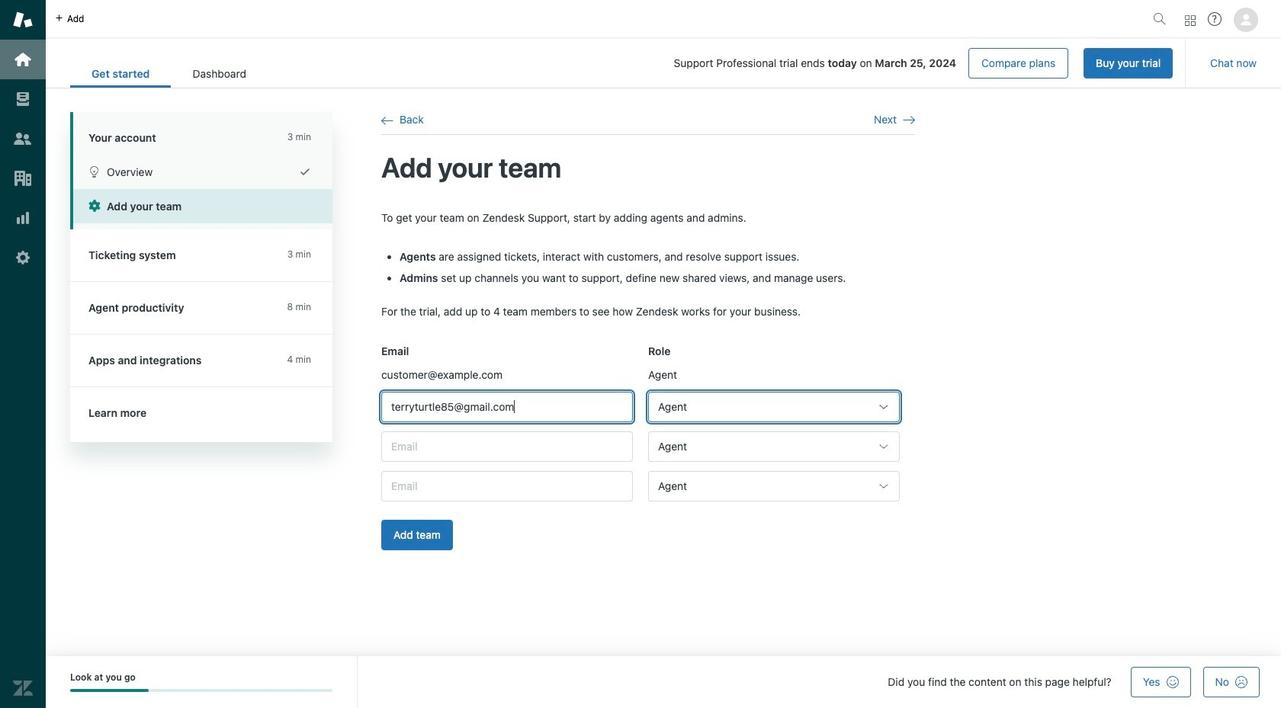 Task type: describe. For each thing, give the bounding box(es) containing it.
zendesk support image
[[13, 10, 33, 30]]

1 email field from the top
[[382, 392, 633, 423]]

get started image
[[13, 50, 33, 69]]



Task type: locate. For each thing, give the bounding box(es) containing it.
zendesk image
[[13, 679, 33, 699]]

organizations image
[[13, 169, 33, 188]]

progress bar
[[70, 690, 333, 693]]

tab
[[171, 60, 268, 88]]

customers image
[[13, 129, 33, 149]]

0 vertical spatial email field
[[382, 392, 633, 423]]

zendesk products image
[[1186, 15, 1196, 26]]

1 vertical spatial email field
[[382, 432, 633, 462]]

Email field
[[382, 392, 633, 423], [382, 432, 633, 462], [382, 471, 633, 502]]

get help image
[[1209, 12, 1222, 26]]

2 vertical spatial email field
[[382, 471, 633, 502]]

views image
[[13, 89, 33, 109]]

tab list
[[70, 60, 268, 88]]

heading
[[70, 112, 333, 155]]

3 email field from the top
[[382, 471, 633, 502]]

2 email field from the top
[[382, 432, 633, 462]]

reporting image
[[13, 208, 33, 228]]

admin image
[[13, 248, 33, 268]]

main element
[[0, 0, 46, 709]]

March 25, 2024 text field
[[875, 56, 957, 69]]



Task type: vqa. For each thing, say whether or not it's contained in the screenshot.
Select All Tickets option
no



